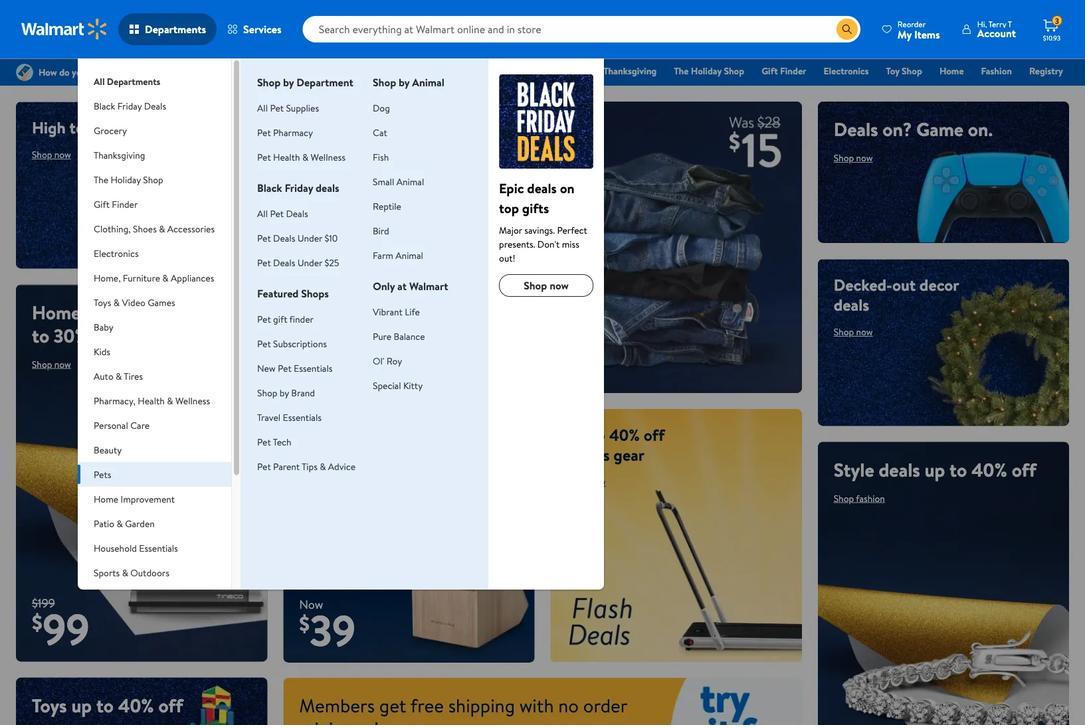 Task type: vqa. For each thing, say whether or not it's contained in the screenshot.
ONE Debit
no



Task type: locate. For each thing, give the bounding box(es) containing it.
1 vertical spatial wellness
[[175, 394, 210, 407]]

black friday deals
[[413, 64, 486, 77], [94, 99, 166, 112]]

& right tips
[[320, 460, 326, 473]]

pet up featured on the top of page
[[257, 256, 271, 269]]

pets
[[94, 468, 111, 481]]

deals left are
[[345, 424, 380, 446]]

now left ol'
[[332, 360, 349, 373]]

all up pet deals under $10 link
[[257, 207, 268, 220]]

household essentials
[[94, 542, 178, 555]]

pet left tech on the left of the page
[[257, 436, 271, 449]]

1 vertical spatial under
[[298, 256, 322, 269]]

pet for pet subscriptions
[[257, 337, 271, 350]]

toys up to 40% off
[[32, 693, 183, 719]]

& right shoes
[[159, 222, 165, 235]]

shop now link for home deals up to 30% off
[[32, 358, 71, 371]]

gift finder inside gift finder link
[[762, 64, 806, 77]]

bird link
[[373, 224, 389, 237]]

electronics for electronics link
[[824, 64, 869, 77]]

1 horizontal spatial thanksgiving
[[604, 64, 657, 77]]

electronics inside electronics link
[[824, 64, 869, 77]]

2 vertical spatial 40%
[[118, 693, 154, 719]]

0 horizontal spatial health
[[138, 394, 165, 407]]

0 vertical spatial finder
[[780, 64, 806, 77]]

shop now for deals on? game on.
[[834, 152, 873, 164]]

department
[[297, 75, 353, 90]]

shop now for home deals are served
[[299, 456, 338, 469]]

home deals are served
[[299, 424, 455, 446]]

the inside dropdown button
[[94, 173, 108, 186]]

shop now link for deals on? game on.
[[834, 152, 873, 164]]

1 horizontal spatial wellness
[[311, 151, 345, 163]]

0 vertical spatial gift
[[762, 64, 778, 77]]

deals inside home deals up to 30% off
[[85, 299, 127, 325]]

pet subscriptions
[[257, 337, 327, 350]]

1 vertical spatial animal
[[396, 175, 424, 188]]

deals inside dropdown button
[[144, 99, 166, 112]]

0 horizontal spatial the holiday shop
[[94, 173, 163, 186]]

under left '$25'
[[298, 256, 322, 269]]

pet up new
[[257, 337, 271, 350]]

1 vertical spatial toys
[[32, 693, 67, 719]]

finder for gift finder dropdown button
[[112, 198, 138, 211]]

vibrant life
[[373, 305, 420, 318]]

home up patio
[[94, 493, 118, 506]]

1 vertical spatial black friday deals
[[94, 99, 166, 112]]

black for black friday deals dropdown button
[[94, 99, 115, 112]]

0 vertical spatial black
[[413, 64, 435, 77]]

new pet essentials link
[[257, 362, 333, 375]]

shop now link for save big!
[[299, 356, 360, 377]]

shop now link for home deals are served
[[299, 456, 338, 469]]

now for decked-out decor deals
[[856, 325, 873, 338]]

pet health & wellness link
[[257, 151, 345, 163]]

1 horizontal spatial gift
[[762, 64, 778, 77]]

top
[[499, 199, 519, 217]]

& right sports
[[122, 566, 128, 579]]

& left "party"
[[158, 591, 164, 604]]

holiday for the holiday shop link at the top
[[691, 64, 722, 77]]

0 vertical spatial the
[[674, 64, 689, 77]]

up to 40% off sports gear
[[566, 424, 665, 466]]

pet left parent
[[257, 460, 271, 473]]

2 horizontal spatial friday
[[437, 64, 462, 77]]

all up the tech
[[94, 75, 105, 88]]

thanksgiving for thanksgiving link
[[604, 64, 657, 77]]

home inside dropdown button
[[94, 493, 118, 506]]

one
[[961, 83, 981, 96]]

2 vertical spatial all
[[257, 207, 268, 220]]

wellness down auto & tires dropdown button
[[175, 394, 210, 407]]

the holiday shop inside dropdown button
[[94, 173, 163, 186]]

roy
[[387, 355, 402, 367]]

1 horizontal spatial friday
[[285, 181, 313, 195]]

home
[[940, 64, 964, 77], [32, 299, 81, 325], [299, 424, 341, 446], [94, 493, 118, 506]]

holiday inside dropdown button
[[111, 173, 141, 186]]

under
[[298, 232, 322, 245], [298, 256, 322, 269]]

electronics down search icon on the right of the page
[[824, 64, 869, 77]]

1 horizontal spatial health
[[273, 151, 300, 163]]

deals
[[464, 64, 486, 77], [144, 99, 166, 112], [834, 116, 878, 142], [286, 207, 308, 220], [273, 232, 295, 245], [273, 256, 295, 269]]

$ inside $199 $ 99
[[32, 608, 42, 637]]

the up clothing,
[[94, 173, 108, 186]]

gear
[[614, 444, 645, 466]]

party
[[166, 591, 188, 604]]

40%
[[609, 424, 640, 446], [971, 457, 1007, 483], [118, 693, 154, 719]]

now down don't
[[550, 278, 569, 293]]

friday
[[437, 64, 462, 77], [117, 99, 142, 112], [285, 181, 313, 195]]

1 vertical spatial black
[[94, 99, 115, 112]]

1 horizontal spatial 40%
[[609, 424, 640, 446]]

Search search field
[[303, 16, 860, 43]]

1 horizontal spatial $
[[299, 609, 310, 639]]

reorder my items
[[898, 18, 940, 42]]

toys for toys up to 40% off
[[32, 693, 67, 719]]

deals inside epic deals on top gifts major savings. perfect presents. don't miss out!
[[527, 179, 557, 197]]

essentials down patio & garden dropdown button
[[139, 542, 178, 555]]

pet tech link
[[257, 436, 291, 449]]

3
[[1055, 15, 1059, 26]]

0 vertical spatial health
[[273, 151, 300, 163]]

toys & video games button
[[78, 290, 231, 315]]

1 horizontal spatial black friday deals
[[413, 64, 486, 77]]

pet left pharmacy
[[257, 126, 271, 139]]

1 horizontal spatial up
[[131, 299, 151, 325]]

1 horizontal spatial toys
[[94, 296, 111, 309]]

& right patio
[[117, 517, 123, 530]]

fashion
[[981, 64, 1012, 77]]

under for $10
[[298, 232, 322, 245]]

shop now link for high tech gifts, huge savings
[[32, 148, 71, 161]]

walmart+
[[1024, 83, 1063, 96]]

deals down home,
[[85, 299, 127, 325]]

under for $25
[[298, 256, 322, 269]]

pet deals under $25
[[257, 256, 339, 269]]

baby button
[[78, 315, 231, 340]]

seasonal decor & party supplies button
[[78, 585, 231, 624]]

travel essentials link
[[257, 411, 322, 424]]

& left video
[[113, 296, 120, 309]]

up for 30%
[[131, 299, 151, 325]]

pet down 'pet pharmacy'
[[257, 151, 271, 163]]

0 vertical spatial departments
[[145, 22, 206, 37]]

wellness for pharmacy, health & wellness
[[175, 394, 210, 407]]

supplies down seasonal
[[94, 605, 127, 618]]

1 horizontal spatial finder
[[780, 64, 806, 77]]

0 vertical spatial supplies
[[286, 101, 319, 114]]

pet for pet parent tips & advice
[[257, 460, 271, 473]]

shops
[[301, 286, 329, 301]]

1 vertical spatial the holiday shop
[[94, 173, 163, 186]]

home up tips
[[299, 424, 341, 446]]

pet for pet tech
[[257, 436, 271, 449]]

wellness
[[311, 151, 345, 163], [175, 394, 210, 407]]

essentials
[[547, 64, 586, 77], [294, 362, 333, 375], [283, 411, 322, 424], [139, 542, 178, 555]]

home inside home deals up to 30% off
[[32, 299, 81, 325]]

2 under from the top
[[298, 256, 322, 269]]

parent
[[273, 460, 300, 473]]

0 vertical spatial holiday
[[691, 64, 722, 77]]

deals up gifts on the top
[[527, 179, 557, 197]]

travel
[[257, 411, 281, 424]]

1 vertical spatial gift finder
[[94, 198, 138, 211]]

0 vertical spatial electronics
[[824, 64, 869, 77]]

registry
[[1029, 64, 1063, 77]]

0 horizontal spatial thanksgiving
[[94, 149, 145, 161]]

2 horizontal spatial up
[[925, 457, 945, 483]]

pet down all pet deals
[[257, 232, 271, 245]]

2 vertical spatial animal
[[396, 249, 423, 262]]

1 vertical spatial holiday
[[111, 173, 141, 186]]

$
[[32, 608, 42, 637], [299, 609, 310, 639]]

1 vertical spatial 40%
[[971, 457, 1007, 483]]

grocery for grocery
[[94, 124, 127, 137]]

supplies down "shop by department"
[[286, 101, 319, 114]]

black friday deals inside black friday deals dropdown button
[[94, 99, 166, 112]]

the holiday shop
[[674, 64, 744, 77], [94, 173, 163, 186]]

registry link
[[1023, 64, 1069, 78]]

1 horizontal spatial supplies
[[286, 101, 319, 114]]

gift finder for gift finder dropdown button
[[94, 198, 138, 211]]

0 vertical spatial thanksgiving
[[604, 64, 657, 77]]

0 horizontal spatial black
[[94, 99, 115, 112]]

0 vertical spatial wellness
[[311, 151, 345, 163]]

dog
[[373, 101, 390, 114]]

electronics down clothing,
[[94, 247, 139, 260]]

only at walmart
[[373, 279, 448, 294]]

essentials down the walmart site-wide search field
[[547, 64, 586, 77]]

under left $10
[[298, 232, 322, 245]]

order
[[583, 693, 627, 719]]

gift inside dropdown button
[[94, 198, 110, 211]]

the right thanksgiving link
[[674, 64, 689, 77]]

wellness inside dropdown button
[[175, 394, 210, 407]]

deals up 'fashion'
[[879, 457, 920, 483]]

fashion
[[856, 492, 885, 505]]

furniture
[[123, 271, 160, 284]]

high
[[32, 116, 66, 139]]

wellness down pharmacy
[[311, 151, 345, 163]]

0 vertical spatial up
[[131, 299, 151, 325]]

1 vertical spatial supplies
[[94, 605, 127, 618]]

shoes
[[133, 222, 157, 235]]

pet for pet deals under $25
[[257, 256, 271, 269]]

up inside home deals up to 30% off
[[131, 299, 151, 325]]

gift finder up clothing,
[[94, 198, 138, 211]]

big!
[[382, 291, 442, 343]]

clothing, shoes & accessories button
[[78, 217, 231, 241]]

deals for style deals up to 40% off
[[879, 457, 920, 483]]

by for brand
[[280, 386, 289, 399]]

health down pet pharmacy link
[[273, 151, 300, 163]]

1 vertical spatial thanksgiving
[[94, 149, 145, 161]]

shop now for up to 40% off sports gear
[[566, 476, 606, 489]]

0 horizontal spatial finder
[[112, 198, 138, 211]]

pets button
[[78, 462, 231, 487]]

pet up pet deals under $10 link
[[270, 207, 284, 220]]

finder up clothing,
[[112, 198, 138, 211]]

now for high tech gifts, huge savings
[[54, 148, 71, 161]]

sports
[[566, 444, 610, 466]]

0 vertical spatial black friday deals
[[413, 64, 486, 77]]

pet left gift
[[257, 313, 271, 326]]

services button
[[217, 13, 292, 45]]

now down deals on? game on.
[[856, 152, 873, 164]]

debit
[[984, 83, 1006, 96]]

finder
[[289, 313, 314, 326]]

off
[[92, 323, 117, 349], [644, 424, 665, 446], [1012, 457, 1036, 483], [158, 693, 183, 719]]

now down sports in the right bottom of the page
[[589, 476, 606, 489]]

& down the walmart site-wide search field
[[538, 64, 545, 77]]

health inside dropdown button
[[138, 394, 165, 407]]

1 horizontal spatial grocery
[[504, 64, 536, 77]]

2 vertical spatial black
[[257, 181, 282, 195]]

pet right new
[[278, 362, 292, 375]]

0 horizontal spatial the
[[94, 173, 108, 186]]

pet pharmacy link
[[257, 126, 313, 139]]

now down "decked-"
[[856, 325, 873, 338]]

1 horizontal spatial electronics
[[824, 64, 869, 77]]

now right tips
[[322, 456, 338, 469]]

$ inside now $ 39
[[299, 609, 310, 639]]

save
[[299, 291, 373, 343]]

1 vertical spatial finder
[[112, 198, 138, 211]]

0 horizontal spatial gift
[[94, 198, 110, 211]]

deals left the out
[[834, 294, 869, 316]]

home, furniture & appliances button
[[78, 266, 231, 290]]

0 vertical spatial toys
[[94, 296, 111, 309]]

out!
[[499, 252, 515, 264]]

high tech gifts, huge savings
[[32, 116, 233, 139]]

subscriptions
[[273, 337, 327, 350]]

0 horizontal spatial electronics
[[94, 247, 139, 260]]

2 vertical spatial up
[[71, 693, 92, 719]]

1 horizontal spatial the
[[674, 64, 689, 77]]

$ for 99
[[32, 608, 42, 637]]

0 horizontal spatial wellness
[[175, 394, 210, 407]]

1 horizontal spatial black
[[257, 181, 282, 195]]

animal for farm animal
[[396, 249, 423, 262]]

0 horizontal spatial grocery
[[94, 124, 127, 137]]

1 vertical spatial grocery
[[94, 124, 127, 137]]

& down auto & tires dropdown button
[[167, 394, 173, 407]]

thanksgiving inside dropdown button
[[94, 149, 145, 161]]

thanksgiving for thanksgiving dropdown button at the left top
[[94, 149, 145, 161]]

shop now for high tech gifts, huge savings
[[32, 148, 71, 161]]

farm animal link
[[373, 249, 423, 262]]

0 vertical spatial 40%
[[609, 424, 640, 446]]

now down 30%
[[54, 358, 71, 371]]

0 horizontal spatial friday
[[117, 99, 142, 112]]

thanksgiving down gifts,
[[94, 149, 145, 161]]

gift up clothing,
[[94, 198, 110, 211]]

deals for home deals up to 30% off
[[85, 299, 127, 325]]

thanksgiving down the walmart site-wide search field
[[604, 64, 657, 77]]

pure
[[373, 330, 391, 343]]

1 horizontal spatial the holiday shop
[[674, 64, 744, 77]]

balance
[[394, 330, 425, 343]]

home left baby
[[32, 299, 81, 325]]

health for pharmacy,
[[138, 394, 165, 407]]

0 horizontal spatial toys
[[32, 693, 67, 719]]

deals
[[527, 179, 557, 197], [316, 181, 339, 195], [834, 294, 869, 316], [85, 299, 127, 325], [345, 424, 380, 446], [879, 457, 920, 483]]

1 vertical spatial electronics
[[94, 247, 139, 260]]

1 horizontal spatial holiday
[[691, 64, 722, 77]]

departments inside dropdown button
[[145, 22, 206, 37]]

0 vertical spatial the holiday shop
[[674, 64, 744, 77]]

gift right the holiday shop link at the top
[[762, 64, 778, 77]]

&
[[538, 64, 545, 77], [302, 151, 308, 163], [159, 222, 165, 235], [162, 271, 169, 284], [113, 296, 120, 309], [116, 370, 122, 383], [167, 394, 173, 407], [320, 460, 326, 473], [117, 517, 123, 530], [122, 566, 128, 579], [158, 591, 164, 604]]

1 vertical spatial gift
[[94, 198, 110, 211]]

1 vertical spatial up
[[925, 457, 945, 483]]

to
[[32, 323, 49, 349], [590, 424, 605, 446], [950, 457, 967, 483], [96, 693, 114, 719]]

all up pet pharmacy link
[[257, 101, 268, 114]]

now down high
[[54, 148, 71, 161]]

now for home deals are served
[[322, 456, 338, 469]]

shop now
[[32, 148, 71, 161], [834, 152, 873, 164], [524, 278, 569, 293], [834, 325, 873, 338], [32, 358, 71, 371], [310, 360, 349, 373], [299, 456, 338, 469], [566, 476, 606, 489]]

gift finder inside gift finder dropdown button
[[94, 198, 138, 211]]

black friday deals for black friday deals dropdown button
[[94, 99, 166, 112]]

electronics inside electronics dropdown button
[[94, 247, 139, 260]]

2 horizontal spatial black
[[413, 64, 435, 77]]

1 vertical spatial all
[[257, 101, 268, 114]]

finder inside dropdown button
[[112, 198, 138, 211]]

ol'
[[373, 355, 384, 367]]

0 horizontal spatial black friday deals
[[94, 99, 166, 112]]

pharmacy, health & wellness button
[[78, 389, 231, 413]]

departments up all departments link
[[145, 22, 206, 37]]

1 vertical spatial friday
[[117, 99, 142, 112]]

1 vertical spatial the
[[94, 173, 108, 186]]

terry
[[989, 18, 1006, 30]]

0 horizontal spatial holiday
[[111, 173, 141, 186]]

decked-
[[834, 274, 892, 296]]

black friday deals inside 'black friday deals' link
[[413, 64, 486, 77]]

0 horizontal spatial supplies
[[94, 605, 127, 618]]

0 horizontal spatial up
[[71, 693, 92, 719]]

gift finder left electronics link
[[762, 64, 806, 77]]

special kitty
[[373, 379, 423, 392]]

personal
[[94, 419, 128, 432]]

toy
[[886, 64, 900, 77]]

shop
[[724, 64, 744, 77], [902, 64, 922, 77], [257, 75, 281, 90], [373, 75, 396, 90], [32, 148, 52, 161], [834, 152, 854, 164], [143, 173, 163, 186], [524, 278, 547, 293], [834, 325, 854, 338], [32, 358, 52, 371], [310, 360, 330, 373], [257, 386, 277, 399], [299, 456, 319, 469], [566, 476, 587, 489], [834, 492, 854, 505]]

health down auto & tires dropdown button
[[138, 394, 165, 407]]

walmart image
[[21, 19, 108, 40]]

0 vertical spatial gift finder
[[762, 64, 806, 77]]

1 under from the top
[[298, 232, 322, 245]]

shop now for home deals up to 30% off
[[32, 358, 71, 371]]

essentials inside dropdown button
[[139, 542, 178, 555]]

0 vertical spatial grocery
[[504, 64, 536, 77]]

1 vertical spatial health
[[138, 394, 165, 407]]

grocery inside dropdown button
[[94, 124, 127, 137]]

by for department
[[283, 75, 294, 90]]

fashion link
[[975, 64, 1018, 78]]

black inside dropdown button
[[94, 99, 115, 112]]

black friday deals link
[[407, 64, 492, 78]]

0 vertical spatial under
[[298, 232, 322, 245]]

friday inside dropdown button
[[117, 99, 142, 112]]

style
[[834, 457, 874, 483]]

departments up black friday deals dropdown button
[[107, 75, 160, 88]]

pet up pet pharmacy link
[[270, 101, 284, 114]]

toys inside dropdown button
[[94, 296, 111, 309]]

0 horizontal spatial $
[[32, 608, 42, 637]]

get
[[379, 693, 406, 719]]

finder
[[780, 64, 806, 77], [112, 198, 138, 211]]

0 vertical spatial friday
[[437, 64, 462, 77]]

fish
[[373, 151, 389, 163]]

home up one
[[940, 64, 964, 77]]

1 horizontal spatial gift finder
[[762, 64, 806, 77]]

finder left electronics link
[[780, 64, 806, 77]]

0 horizontal spatial gift finder
[[94, 198, 138, 211]]

health for pet
[[273, 151, 300, 163]]



Task type: describe. For each thing, give the bounding box(es) containing it.
$25
[[325, 256, 339, 269]]

patio
[[94, 517, 114, 530]]

advice
[[328, 460, 356, 473]]

& inside "seasonal decor & party supplies"
[[158, 591, 164, 604]]

now for save big!
[[332, 360, 349, 373]]

pure balance
[[373, 330, 425, 343]]

wellness for pet health & wellness
[[311, 151, 345, 163]]

perfect
[[557, 224, 587, 237]]

friday for 'black friday deals' link
[[437, 64, 462, 77]]

all pet supplies link
[[257, 101, 319, 114]]

gift for gift finder link
[[762, 64, 778, 77]]

home for home improvement
[[94, 493, 118, 506]]

holiday for the holiday shop dropdown button
[[111, 173, 141, 186]]

on
[[560, 179, 575, 197]]

on?
[[883, 116, 912, 142]]

kitty
[[403, 379, 423, 392]]

deals inside decked-out decor deals
[[834, 294, 869, 316]]

home for home
[[940, 64, 964, 77]]

all pet supplies
[[257, 101, 319, 114]]

pet parent tips & advice
[[257, 460, 356, 473]]

home for home deals up to 30% off
[[32, 299, 81, 325]]

pets image
[[499, 74, 593, 169]]

beauty
[[94, 444, 122, 457]]

savings.
[[524, 224, 555, 237]]

black for 'black friday deals' link
[[413, 64, 435, 77]]

gift finder link
[[756, 64, 812, 78]]

home for home deals are served
[[299, 424, 341, 446]]

home, furniture & appliances
[[94, 271, 214, 284]]

shop now for decked-out decor deals
[[834, 325, 873, 338]]

0 vertical spatial all
[[94, 75, 105, 88]]

vibrant life link
[[373, 305, 420, 318]]

auto & tires
[[94, 370, 143, 383]]

by for animal
[[399, 75, 410, 90]]

$199
[[32, 595, 55, 612]]

& left tires
[[116, 370, 122, 383]]

search icon image
[[842, 24, 852, 35]]

pharmacy, health & wellness
[[94, 394, 210, 407]]

walmart+ link
[[1018, 82, 1069, 97]]

walmart
[[409, 279, 448, 294]]

now
[[299, 597, 323, 613]]

small animal
[[373, 175, 424, 188]]

with
[[519, 693, 554, 719]]

reptile link
[[373, 200, 401, 213]]

up for 40%
[[925, 457, 945, 483]]

deals for epic deals on top gifts major savings. perfect presents. don't miss out!
[[527, 179, 557, 197]]

to inside home deals up to 30% off
[[32, 323, 49, 349]]

patio & garden button
[[78, 512, 231, 536]]

personal care
[[94, 419, 150, 432]]

my
[[898, 27, 912, 42]]

all for black
[[257, 207, 268, 220]]

special
[[373, 379, 401, 392]]

shipping
[[448, 693, 515, 719]]

thanksgiving link
[[598, 64, 663, 78]]

deals down pet health & wellness
[[316, 181, 339, 195]]

pure balance link
[[373, 330, 425, 343]]

decor
[[920, 274, 959, 296]]

shop inside dropdown button
[[143, 173, 163, 186]]

vibrant
[[373, 305, 403, 318]]

now for deals on? game on.
[[856, 152, 873, 164]]

the holiday shop button
[[78, 167, 231, 192]]

grocery for grocery & essentials
[[504, 64, 536, 77]]

pet health & wellness
[[257, 151, 345, 163]]

off inside up to 40% off sports gear
[[644, 424, 665, 446]]

life
[[405, 305, 420, 318]]

care
[[130, 419, 150, 432]]

shop now for save big!
[[310, 360, 349, 373]]

electronics for electronics dropdown button
[[94, 247, 139, 260]]

to inside up to 40% off sports gear
[[590, 424, 605, 446]]

shop fashion
[[834, 492, 885, 505]]

deals for home deals are served
[[345, 424, 380, 446]]

tips
[[302, 460, 318, 473]]

the for the holiday shop dropdown button
[[94, 173, 108, 186]]

all for shop
[[257, 101, 268, 114]]

miss
[[562, 238, 579, 251]]

members get free shipping with no order minimum!
[[299, 693, 627, 726]]

accessories
[[167, 222, 215, 235]]

brand
[[291, 386, 315, 399]]

& down pharmacy
[[302, 151, 308, 163]]

home improvement button
[[78, 487, 231, 512]]

pet for pet health & wellness
[[257, 151, 271, 163]]

ol' roy link
[[373, 355, 402, 367]]

all departments
[[94, 75, 160, 88]]

& right furniture
[[162, 271, 169, 284]]

appliances
[[171, 271, 214, 284]]

was dollar $199, now dollar 99 group
[[16, 595, 90, 662]]

pharmacy
[[273, 126, 313, 139]]

epic
[[499, 179, 524, 197]]

2 vertical spatial friday
[[285, 181, 313, 195]]

friday for black friday deals dropdown button
[[117, 99, 142, 112]]

items
[[914, 27, 940, 42]]

shop by brand link
[[257, 386, 315, 399]]

shop now link for decked-out decor deals
[[834, 325, 873, 338]]

sports & outdoors button
[[78, 561, 231, 585]]

essentials down brand
[[283, 411, 322, 424]]

2 horizontal spatial 40%
[[971, 457, 1007, 483]]

shop now link for up to 40% off sports gear
[[566, 476, 606, 489]]

all pet deals link
[[257, 207, 308, 220]]

clothing, shoes & accessories
[[94, 222, 215, 235]]

pet subscriptions link
[[257, 337, 327, 350]]

pet for pet gift finder
[[257, 313, 271, 326]]

pet for pet deals under $10
[[257, 232, 271, 245]]

0 vertical spatial animal
[[412, 75, 444, 90]]

gift finder button
[[78, 192, 231, 217]]

ol' roy
[[373, 355, 402, 367]]

farm animal
[[373, 249, 423, 262]]

the for the holiday shop link at the top
[[674, 64, 689, 77]]

supplies inside "seasonal decor & party supplies"
[[94, 605, 127, 618]]

only
[[373, 279, 395, 294]]

pet pharmacy
[[257, 126, 313, 139]]

black friday deals
[[257, 181, 339, 195]]

new pet essentials
[[257, 362, 333, 375]]

gift for gift finder dropdown button
[[94, 198, 110, 211]]

save big!
[[299, 291, 442, 343]]

30%
[[54, 323, 88, 349]]

0 horizontal spatial 40%
[[118, 693, 154, 719]]

gift finder for gift finder link
[[762, 64, 806, 77]]

video
[[122, 296, 145, 309]]

at
[[397, 279, 407, 294]]

grocery & essentials
[[504, 64, 586, 77]]

99
[[42, 599, 90, 659]]

reorder
[[898, 18, 926, 30]]

Walmart Site-Wide search field
[[303, 16, 860, 43]]

gifts,
[[104, 116, 141, 139]]

now for home deals up to 30% off
[[54, 358, 71, 371]]

40% inside up to 40% off sports gear
[[609, 424, 640, 446]]

gift
[[273, 313, 287, 326]]

household essentials button
[[78, 536, 231, 561]]

the holiday shop for the holiday shop dropdown button
[[94, 173, 163, 186]]

toys for toys & video games
[[94, 296, 111, 309]]

patio & garden
[[94, 517, 155, 530]]

finder for gift finder link
[[780, 64, 806, 77]]

dog link
[[373, 101, 390, 114]]

deals on? game on.
[[834, 116, 993, 142]]

home improvement
[[94, 493, 175, 506]]

now dollar 39 null group
[[283, 597, 356, 663]]

pet for pet pharmacy
[[257, 126, 271, 139]]

free
[[410, 693, 444, 719]]

animal for small animal
[[396, 175, 424, 188]]

no
[[558, 693, 579, 719]]

black friday deals for 'black friday deals' link
[[413, 64, 486, 77]]

1 vertical spatial departments
[[107, 75, 160, 88]]

off inside home deals up to 30% off
[[92, 323, 117, 349]]

the holiday shop for the holiday shop link at the top
[[674, 64, 744, 77]]

shop by brand
[[257, 386, 315, 399]]

$ for 39
[[299, 609, 310, 639]]

now for up to 40% off sports gear
[[589, 476, 606, 489]]

the holiday shop link
[[668, 64, 750, 78]]

toys & video games
[[94, 296, 175, 309]]

essentials up brand
[[294, 362, 333, 375]]

beauty button
[[78, 438, 231, 462]]



